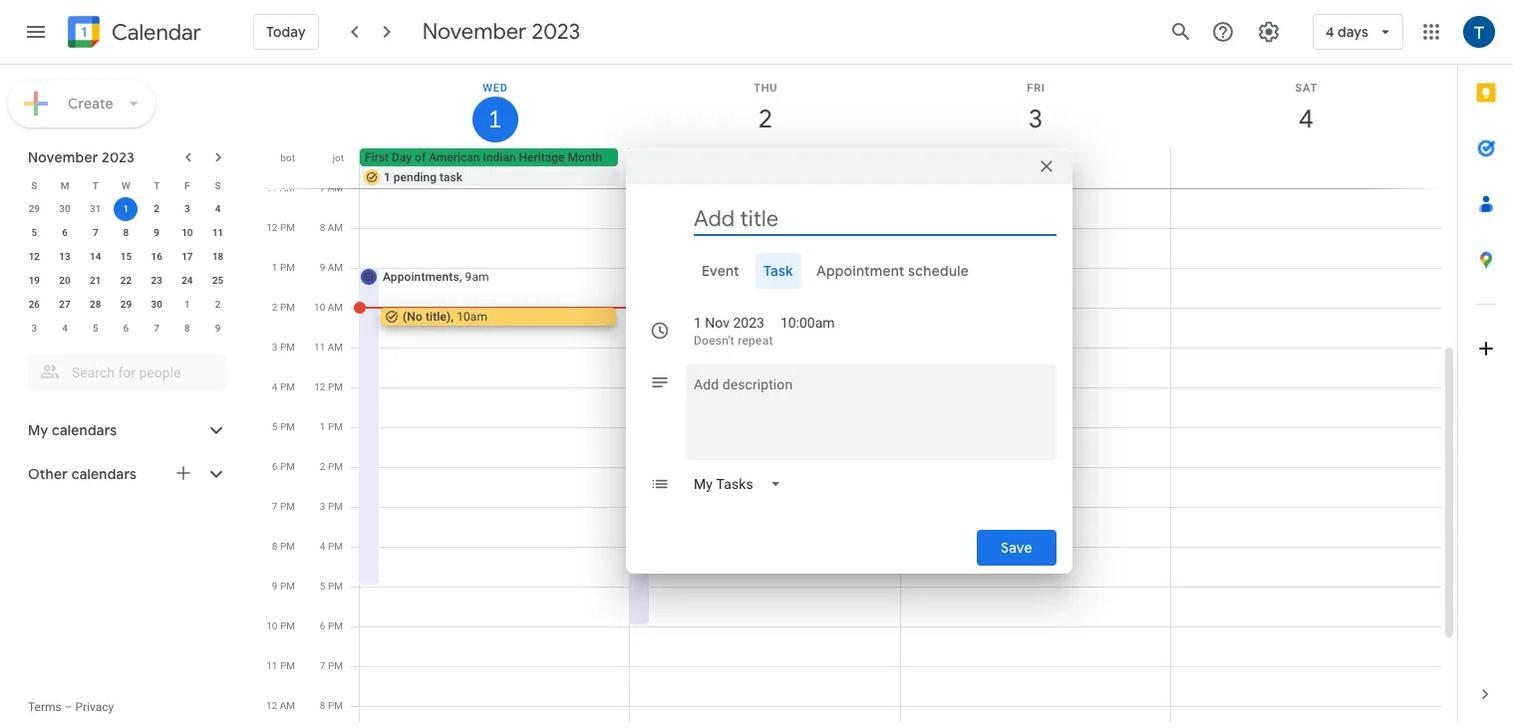 Task type: describe. For each thing, give the bounding box(es) containing it.
16
[[151, 251, 162, 262]]

6 down 30 october element
[[62, 227, 68, 238]]

2 december element
[[206, 293, 230, 317]]

appointment schedule button
[[809, 253, 978, 289]]

task
[[440, 171, 463, 184]]

bot
[[281, 153, 295, 164]]

row containing 5
[[19, 221, 233, 245]]

26 element
[[22, 293, 46, 317]]

0 vertical spatial november 2023
[[422, 18, 581, 46]]

wed
[[483, 82, 508, 95]]

4 cell from the left
[[1171, 149, 1441, 188]]

0 vertical spatial 8 pm
[[272, 541, 295, 552]]

1 horizontal spatial ,
[[459, 270, 462, 284]]

1 horizontal spatial 11 am
[[314, 342, 343, 353]]

row group containing 29
[[19, 197, 233, 341]]

wed 1
[[483, 82, 508, 136]]

18 element
[[206, 245, 230, 269]]

14
[[90, 251, 101, 262]]

28
[[90, 299, 101, 310]]

row containing 3
[[19, 317, 233, 341]]

1 appointments , 9am from the left
[[383, 270, 489, 284]]

1, today element
[[114, 197, 138, 221]]

6 right the add other calendars image
[[272, 462, 278, 473]]

nov
[[705, 315, 730, 331]]

3 inside fri 3
[[1028, 103, 1042, 136]]

cell containing first day of american indian heritage month
[[360, 149, 630, 188]]

2 s from the left
[[215, 180, 221, 191]]

4 december element
[[53, 317, 77, 341]]

calendars for my calendars
[[52, 422, 117, 440]]

4 days button
[[1313, 8, 1404, 56]]

1 inside cell
[[123, 203, 129, 214]]

11 down 10 am
[[314, 342, 325, 353]]

1 horizontal spatial 3 pm
[[320, 502, 343, 512]]

heritage
[[519, 151, 565, 165]]

0 horizontal spatial 4 pm
[[272, 382, 295, 393]]

0 horizontal spatial 1 pm
[[272, 262, 295, 273]]

12 down 11 pm
[[266, 701, 277, 712]]

2 appointments , 9am from the left
[[653, 270, 760, 284]]

first day of american indian heritage month
[[365, 151, 602, 165]]

month
[[568, 151, 602, 165]]

support image
[[1211, 20, 1235, 44]]

5 december element
[[84, 317, 107, 341]]

22
[[120, 275, 132, 286]]

1 inside wed 1
[[487, 104, 501, 136]]

1 december element
[[175, 293, 199, 317]]

doesn't repeat
[[694, 334, 773, 348]]

f
[[185, 180, 190, 191]]

4 inside popup button
[[1326, 23, 1335, 41]]

4 days
[[1326, 23, 1369, 41]]

terms link
[[28, 701, 62, 715]]

my
[[28, 422, 48, 440]]

1 9am from the left
[[465, 270, 489, 284]]

0 horizontal spatial ,
[[451, 310, 454, 324]]

18
[[212, 251, 224, 262]]

1 s from the left
[[31, 180, 37, 191]]

9 am
[[320, 262, 343, 273]]

fri
[[1027, 82, 1046, 95]]

9 up 16
[[154, 227, 160, 238]]

29 for 29 element
[[120, 299, 132, 310]]

4 inside sat 4
[[1298, 103, 1312, 136]]

task
[[763, 262, 793, 280]]

29 element
[[114, 293, 138, 317]]

1 link
[[472, 97, 518, 143]]

today
[[266, 23, 306, 41]]

10 for 10 pm
[[266, 621, 278, 632]]

of
[[415, 151, 426, 165]]

schedule
[[909, 262, 970, 280]]

sat 4
[[1296, 82, 1318, 136]]

Add description text field
[[686, 373, 1057, 445]]

1 horizontal spatial 6 pm
[[320, 621, 343, 632]]

1 vertical spatial 7 pm
[[320, 661, 343, 672]]

10 element
[[175, 221, 199, 245]]

26
[[29, 299, 40, 310]]

task button
[[756, 253, 801, 289]]

calendar heading
[[108, 18, 201, 46]]

(no
[[403, 310, 423, 324]]

0 vertical spatial 7 pm
[[272, 502, 295, 512]]

row containing 19
[[19, 269, 233, 293]]

31 october element
[[84, 197, 107, 221]]

am down 'jot'
[[328, 182, 343, 193]]

w
[[122, 180, 130, 191]]

first
[[365, 151, 389, 165]]

13
[[59, 251, 71, 262]]

other calendars button
[[4, 459, 247, 491]]

8 down the 1, today element at the left of page
[[123, 227, 129, 238]]

7 right 11 pm
[[320, 661, 326, 672]]

7 down 30 element
[[154, 323, 160, 334]]

8 up 9 pm
[[272, 541, 278, 552]]

20 element
[[53, 269, 77, 293]]

0 horizontal spatial november 2023
[[28, 149, 135, 167]]

thu 2
[[754, 82, 778, 136]]

3 december element
[[22, 317, 46, 341]]

8 december element
[[175, 317, 199, 341]]

other calendars
[[28, 466, 137, 484]]

15
[[120, 251, 132, 262]]

10 for 10 am
[[314, 302, 325, 313]]

repeat
[[738, 334, 773, 348]]

8 down 1 december element in the top of the page
[[184, 323, 190, 334]]

thu
[[754, 82, 778, 95]]

terms
[[28, 701, 62, 715]]

24 element
[[175, 269, 199, 293]]

1 vertical spatial 12 pm
[[314, 382, 343, 393]]

30 element
[[145, 293, 169, 317]]

event button
[[694, 253, 748, 289]]

15 element
[[114, 245, 138, 269]]

11 up 12 am
[[266, 661, 278, 672]]

0 horizontal spatial 12 pm
[[266, 222, 295, 233]]

appointment
[[817, 262, 905, 280]]

calendar element
[[64, 12, 201, 56]]

event
[[702, 262, 740, 280]]

20
[[59, 275, 71, 286]]

2 vertical spatial 2023
[[733, 315, 765, 331]]

1 pending task
[[384, 171, 463, 184]]

7 am
[[320, 182, 343, 193]]

add other calendars image
[[173, 464, 193, 484]]

main drawer image
[[24, 20, 48, 44]]

30 for 30 element
[[151, 299, 162, 310]]

13 element
[[53, 245, 77, 269]]

create
[[68, 95, 114, 113]]

1 vertical spatial 2023
[[102, 149, 135, 167]]

27 element
[[53, 293, 77, 317]]

(no title) , 10am
[[403, 310, 488, 324]]

0 vertical spatial november
[[422, 18, 527, 46]]

27
[[59, 299, 71, 310]]

m
[[60, 180, 69, 191]]

10:00am
[[781, 315, 835, 331]]

jot
[[333, 153, 344, 164]]

2 link
[[743, 97, 789, 143]]

1 appointments from the left
[[383, 270, 459, 284]]

calendars for other calendars
[[71, 466, 137, 484]]



Task type: locate. For each thing, give the bounding box(es) containing it.
8 right 12 am
[[320, 701, 326, 712]]

0 horizontal spatial 2 pm
[[272, 302, 295, 313]]

14 element
[[84, 245, 107, 269]]

1 vertical spatial 30
[[151, 299, 162, 310]]

1 vertical spatial november
[[28, 149, 98, 167]]

22 element
[[114, 269, 138, 293]]

0 vertical spatial 4 pm
[[272, 382, 295, 393]]

23 element
[[145, 269, 169, 293]]

november 2023 up wed on the top left of page
[[422, 18, 581, 46]]

am down 11 pm
[[280, 701, 295, 712]]

29 down 22 element
[[120, 299, 132, 310]]

24
[[182, 275, 193, 286]]

sat
[[1296, 82, 1318, 95]]

10 am
[[314, 302, 343, 313]]

6 pm
[[272, 462, 295, 473], [320, 621, 343, 632]]

1 horizontal spatial 8 pm
[[320, 701, 343, 712]]

am down bot
[[280, 182, 295, 193]]

4
[[1326, 23, 1335, 41], [1298, 103, 1312, 136], [215, 203, 221, 214], [62, 323, 68, 334], [272, 382, 278, 393], [320, 541, 326, 552]]

1 vertical spatial 3 pm
[[320, 502, 343, 512]]

2 inside thu 2
[[757, 103, 771, 136]]

0 horizontal spatial 10
[[182, 227, 193, 238]]

0 horizontal spatial t
[[92, 180, 99, 191]]

pending
[[394, 171, 437, 184]]

3
[[1028, 103, 1042, 136], [184, 203, 190, 214], [31, 323, 37, 334], [272, 342, 278, 353], [320, 502, 326, 512]]

pm
[[280, 222, 295, 233], [280, 262, 295, 273], [280, 302, 295, 313], [280, 342, 295, 353], [280, 382, 295, 393], [328, 382, 343, 393], [280, 422, 295, 433], [328, 422, 343, 433], [280, 462, 295, 473], [328, 462, 343, 473], [280, 502, 295, 512], [328, 502, 343, 512], [280, 541, 295, 552], [328, 541, 343, 552], [280, 581, 295, 592], [328, 581, 343, 592], [280, 621, 295, 632], [328, 621, 343, 632], [280, 661, 295, 672], [328, 661, 343, 672], [328, 701, 343, 712]]

, up 1 nov 2023
[[730, 270, 733, 284]]

1 cell from the left
[[360, 149, 630, 188]]

9am up 10am
[[465, 270, 489, 284]]

calendars inside other calendars dropdown button
[[71, 466, 137, 484]]

29
[[29, 203, 40, 214], [120, 299, 132, 310]]

2 horizontal spatial 10
[[314, 302, 325, 313]]

None field
[[686, 467, 797, 503]]

november up wed on the top left of page
[[422, 18, 527, 46]]

30 october element
[[53, 197, 77, 221]]

0 vertical spatial 5 pm
[[272, 422, 295, 433]]

8 pm right 12 am
[[320, 701, 343, 712]]

4 pm
[[272, 382, 295, 393], [320, 541, 343, 552]]

am down 8 am
[[328, 262, 343, 273]]

2023
[[532, 18, 581, 46], [102, 149, 135, 167], [733, 315, 765, 331]]

0 vertical spatial 2023
[[532, 18, 581, 46]]

25
[[212, 275, 224, 286]]

11 am down bot
[[266, 182, 295, 193]]

0 horizontal spatial appointments , 9am
[[383, 270, 489, 284]]

9 for 9 pm
[[272, 581, 278, 592]]

grid
[[255, 65, 1458, 723]]

settings menu image
[[1257, 20, 1281, 44]]

privacy
[[75, 701, 114, 715]]

0 vertical spatial 29
[[29, 203, 40, 214]]

day
[[392, 151, 412, 165]]

8 up 9 am in the top left of the page
[[320, 222, 325, 233]]

1 vertical spatial 1 pm
[[320, 422, 343, 433]]

1 vertical spatial 4 pm
[[320, 541, 343, 552]]

12 pm left 8 am
[[266, 222, 295, 233]]

1 horizontal spatial tab list
[[1459, 65, 1514, 667]]

appointments , 9am
[[383, 270, 489, 284], [653, 270, 760, 284]]

1 horizontal spatial november 2023
[[422, 18, 581, 46]]

8 pm
[[272, 541, 295, 552], [320, 701, 343, 712]]

3 pm
[[272, 342, 295, 353], [320, 502, 343, 512]]

8
[[320, 222, 325, 233], [123, 227, 129, 238], [184, 323, 190, 334], [272, 541, 278, 552], [320, 701, 326, 712]]

16 element
[[145, 245, 169, 269]]

appointments up the (no
[[383, 270, 459, 284]]

am down 10 am
[[328, 342, 343, 353]]

2 cell from the left
[[630, 149, 900, 188]]

0 horizontal spatial appointments
[[383, 270, 459, 284]]

10 up 17
[[182, 227, 193, 238]]

17
[[182, 251, 193, 262]]

indian
[[483, 151, 516, 165]]

12 pm
[[266, 222, 295, 233], [314, 382, 343, 393]]

30 inside 30 element
[[151, 299, 162, 310]]

1 horizontal spatial s
[[215, 180, 221, 191]]

8 pm up 9 pm
[[272, 541, 295, 552]]

1 vertical spatial 10
[[314, 302, 325, 313]]

6 december element
[[114, 317, 138, 341]]

9am left task
[[736, 270, 760, 284]]

0 horizontal spatial s
[[31, 180, 37, 191]]

privacy link
[[75, 701, 114, 715]]

10am
[[457, 310, 488, 324]]

1 horizontal spatial 5 pm
[[320, 581, 343, 592]]

american
[[429, 151, 480, 165]]

7 pm up 9 pm
[[272, 502, 295, 512]]

appointments
[[383, 270, 459, 284], [653, 270, 730, 284]]

1 horizontal spatial t
[[154, 180, 160, 191]]

7 down '31 october' element
[[93, 227, 98, 238]]

29 for 29 october element
[[29, 203, 40, 214]]

0 horizontal spatial 5 pm
[[272, 422, 295, 433]]

1 horizontal spatial 2 pm
[[320, 462, 343, 473]]

5 pm
[[272, 422, 295, 433], [320, 581, 343, 592]]

9 down 2 december element
[[215, 323, 221, 334]]

31
[[90, 203, 101, 214]]

7 up 8 am
[[320, 182, 325, 193]]

11 am down 10 am
[[314, 342, 343, 353]]

7 december element
[[145, 317, 169, 341]]

t up 31
[[92, 180, 99, 191]]

9 up 10 pm
[[272, 581, 278, 592]]

30 down 23 element
[[151, 299, 162, 310]]

6
[[62, 227, 68, 238], [123, 323, 129, 334], [272, 462, 278, 473], [320, 621, 326, 632]]

s up 29 october element
[[31, 180, 37, 191]]

1 horizontal spatial 2023
[[532, 18, 581, 46]]

calendars
[[52, 422, 117, 440], [71, 466, 137, 484]]

0 horizontal spatial 8 pm
[[272, 541, 295, 552]]

9
[[154, 227, 160, 238], [320, 262, 325, 273], [215, 323, 221, 334], [272, 581, 278, 592]]

10 inside row
[[182, 227, 193, 238]]

1 horizontal spatial 10
[[266, 621, 278, 632]]

19 element
[[22, 269, 46, 293]]

12 pm down 10 am
[[314, 382, 343, 393]]

days
[[1338, 23, 1369, 41]]

11 element
[[206, 221, 230, 245]]

1 vertical spatial 6 pm
[[320, 621, 343, 632]]

2
[[757, 103, 771, 136], [154, 203, 160, 214], [215, 299, 221, 310], [272, 302, 278, 313], [320, 462, 326, 473]]

2 pm
[[272, 302, 295, 313], [320, 462, 343, 473]]

1 nov 2023
[[694, 315, 765, 331]]

s right "f"
[[215, 180, 221, 191]]

0 horizontal spatial november
[[28, 149, 98, 167]]

terms – privacy
[[28, 701, 114, 715]]

7
[[320, 182, 325, 193], [93, 227, 98, 238], [154, 323, 160, 334], [272, 502, 278, 512], [320, 661, 326, 672]]

9 december element
[[206, 317, 230, 341]]

30 for 30 october element
[[59, 203, 71, 214]]

12 element
[[22, 245, 46, 269]]

0 horizontal spatial 7 pm
[[272, 502, 295, 512]]

cell
[[360, 149, 630, 188], [630, 149, 900, 188], [900, 149, 1171, 188], [1171, 149, 1441, 188]]

, left 10am
[[451, 310, 454, 324]]

0 vertical spatial 10
[[182, 227, 193, 238]]

10 for 10
[[182, 227, 193, 238]]

30
[[59, 203, 71, 214], [151, 299, 162, 310]]

grid containing 2
[[255, 65, 1458, 723]]

None search field
[[0, 347, 247, 391]]

2 appointments from the left
[[653, 270, 730, 284]]

0 vertical spatial 3 pm
[[272, 342, 295, 353]]

row containing 29
[[19, 197, 233, 221]]

row inside grid
[[351, 149, 1458, 188]]

19
[[29, 275, 40, 286]]

1 horizontal spatial 9am
[[736, 270, 760, 284]]

1 vertical spatial 8 pm
[[320, 701, 343, 712]]

row group
[[19, 197, 233, 341]]

1 pending task button
[[360, 169, 618, 186]]

appointment schedule
[[817, 262, 970, 280]]

other
[[28, 466, 68, 484]]

1 inside button
[[384, 171, 391, 184]]

1 horizontal spatial 29
[[120, 299, 132, 310]]

10 down 9 am in the top left of the page
[[314, 302, 325, 313]]

today button
[[253, 8, 319, 56]]

11 left 7 am
[[266, 182, 277, 193]]

12 up 19
[[29, 251, 40, 262]]

12 right 11 element
[[266, 222, 278, 233]]

1 horizontal spatial 4 pm
[[320, 541, 343, 552]]

appointments up nov
[[653, 270, 730, 284]]

calendar
[[112, 18, 201, 46]]

row containing s
[[19, 173, 233, 197]]

10 pm
[[266, 621, 295, 632]]

tab list
[[1459, 65, 1514, 667], [642, 253, 1057, 289]]

my calendars
[[28, 422, 117, 440]]

8 am
[[320, 222, 343, 233]]

1 horizontal spatial 1 pm
[[320, 422, 343, 433]]

29 october element
[[22, 197, 46, 221]]

1 vertical spatial 11 am
[[314, 342, 343, 353]]

0 vertical spatial 11 am
[[266, 182, 295, 193]]

7 pm right 11 pm
[[320, 661, 343, 672]]

4 inside "element"
[[62, 323, 68, 334]]

am down 9 am in the top left of the page
[[328, 302, 343, 313]]

9 for 9 december element
[[215, 323, 221, 334]]

17 element
[[175, 245, 199, 269]]

0 vertical spatial 2 pm
[[272, 302, 295, 313]]

november 2023 up m
[[28, 149, 135, 167]]

0 vertical spatial calendars
[[52, 422, 117, 440]]

1 pm
[[272, 262, 295, 273], [320, 422, 343, 433]]

0 horizontal spatial 2023
[[102, 149, 135, 167]]

1 t from the left
[[92, 180, 99, 191]]

calendars inside my calendars dropdown button
[[52, 422, 117, 440]]

11 pm
[[266, 661, 295, 672]]

21 element
[[84, 269, 107, 293]]

row
[[351, 149, 1458, 188], [19, 173, 233, 197], [19, 197, 233, 221], [19, 221, 233, 245], [19, 245, 233, 269], [19, 269, 233, 293], [19, 293, 233, 317], [19, 317, 233, 341]]

1 horizontal spatial 7 pm
[[320, 661, 343, 672]]

4 link
[[1284, 97, 1329, 143]]

12 am
[[266, 701, 295, 712]]

3 link
[[1013, 97, 1059, 143]]

7 pm
[[272, 502, 295, 512], [320, 661, 343, 672]]

11 up 18
[[212, 227, 224, 238]]

0 horizontal spatial 29
[[29, 203, 40, 214]]

s
[[31, 180, 37, 191], [215, 180, 221, 191]]

3 cell from the left
[[900, 149, 1171, 188]]

row containing 12
[[19, 245, 233, 269]]

21
[[90, 275, 101, 286]]

t left "f"
[[154, 180, 160, 191]]

title)
[[426, 310, 451, 324]]

2 vertical spatial 10
[[266, 621, 278, 632]]

2 9am from the left
[[736, 270, 760, 284]]

9am
[[465, 270, 489, 284], [736, 270, 760, 284]]

0 vertical spatial 30
[[59, 203, 71, 214]]

29 left 30 october element
[[29, 203, 40, 214]]

6 right 10 pm
[[320, 621, 326, 632]]

november up m
[[28, 149, 98, 167]]

Add title text field
[[694, 204, 1057, 234]]

, up 10am
[[459, 270, 462, 284]]

12 inside row
[[29, 251, 40, 262]]

calendars down my calendars dropdown button
[[71, 466, 137, 484]]

my calendars button
[[4, 415, 247, 447]]

1 horizontal spatial november
[[422, 18, 527, 46]]

28 element
[[84, 293, 107, 317]]

12 down 10 am
[[314, 382, 326, 393]]

6 down 29 element
[[123, 323, 129, 334]]

30 inside 30 october element
[[59, 203, 71, 214]]

create button
[[8, 80, 155, 128]]

first day of american indian heritage month button
[[360, 149, 618, 167]]

0 horizontal spatial 6 pm
[[272, 462, 295, 473]]

november 2023 grid
[[19, 173, 233, 341]]

1 cell
[[111, 197, 141, 221]]

Search for people text field
[[40, 355, 215, 391]]

1 horizontal spatial 12 pm
[[314, 382, 343, 393]]

25 element
[[206, 269, 230, 293]]

1 vertical spatial 29
[[120, 299, 132, 310]]

0 horizontal spatial 30
[[59, 203, 71, 214]]

appointments , 9am up title)
[[383, 270, 489, 284]]

tab list containing event
[[642, 253, 1057, 289]]

1 vertical spatial 2 pm
[[320, 462, 343, 473]]

fri 3
[[1027, 82, 1046, 136]]

0 horizontal spatial 9am
[[465, 270, 489, 284]]

7 up 9 pm
[[272, 502, 278, 512]]

11 inside november 2023 grid
[[212, 227, 224, 238]]

0 horizontal spatial 11 am
[[266, 182, 295, 193]]

0 vertical spatial 12 pm
[[266, 222, 295, 233]]

9 pm
[[272, 581, 295, 592]]

9 for 9 am
[[320, 262, 325, 273]]

2 t from the left
[[154, 180, 160, 191]]

2 horizontal spatial 2023
[[733, 315, 765, 331]]

row containing 26
[[19, 293, 233, 317]]

doesn't
[[694, 334, 735, 348]]

–
[[64, 701, 72, 715]]

30 down m
[[59, 203, 71, 214]]

0 vertical spatial 1 pm
[[272, 262, 295, 273]]

1 vertical spatial 5 pm
[[320, 581, 343, 592]]

0 vertical spatial 6 pm
[[272, 462, 295, 473]]

1 horizontal spatial appointments
[[653, 270, 730, 284]]

appointments , 9am up nov
[[653, 270, 760, 284]]

1 horizontal spatial appointments , 9am
[[653, 270, 760, 284]]

am up 9 am in the top left of the page
[[328, 222, 343, 233]]

am
[[280, 182, 295, 193], [328, 182, 343, 193], [328, 222, 343, 233], [328, 262, 343, 273], [328, 302, 343, 313], [328, 342, 343, 353], [280, 701, 295, 712]]

0 horizontal spatial 3 pm
[[272, 342, 295, 353]]

10 up 11 pm
[[266, 621, 278, 632]]

23
[[151, 275, 162, 286]]

9 up 10 am
[[320, 262, 325, 273]]

1 horizontal spatial 30
[[151, 299, 162, 310]]

row containing first day of american indian heritage month
[[351, 149, 1458, 188]]

,
[[459, 270, 462, 284], [730, 270, 733, 284], [451, 310, 454, 324]]

1 vertical spatial november 2023
[[28, 149, 135, 167]]

2 horizontal spatial ,
[[730, 270, 733, 284]]

1 vertical spatial calendars
[[71, 466, 137, 484]]

0 horizontal spatial tab list
[[642, 253, 1057, 289]]

calendars up other calendars
[[52, 422, 117, 440]]



Task type: vqa. For each thing, say whether or not it's contained in the screenshot.


